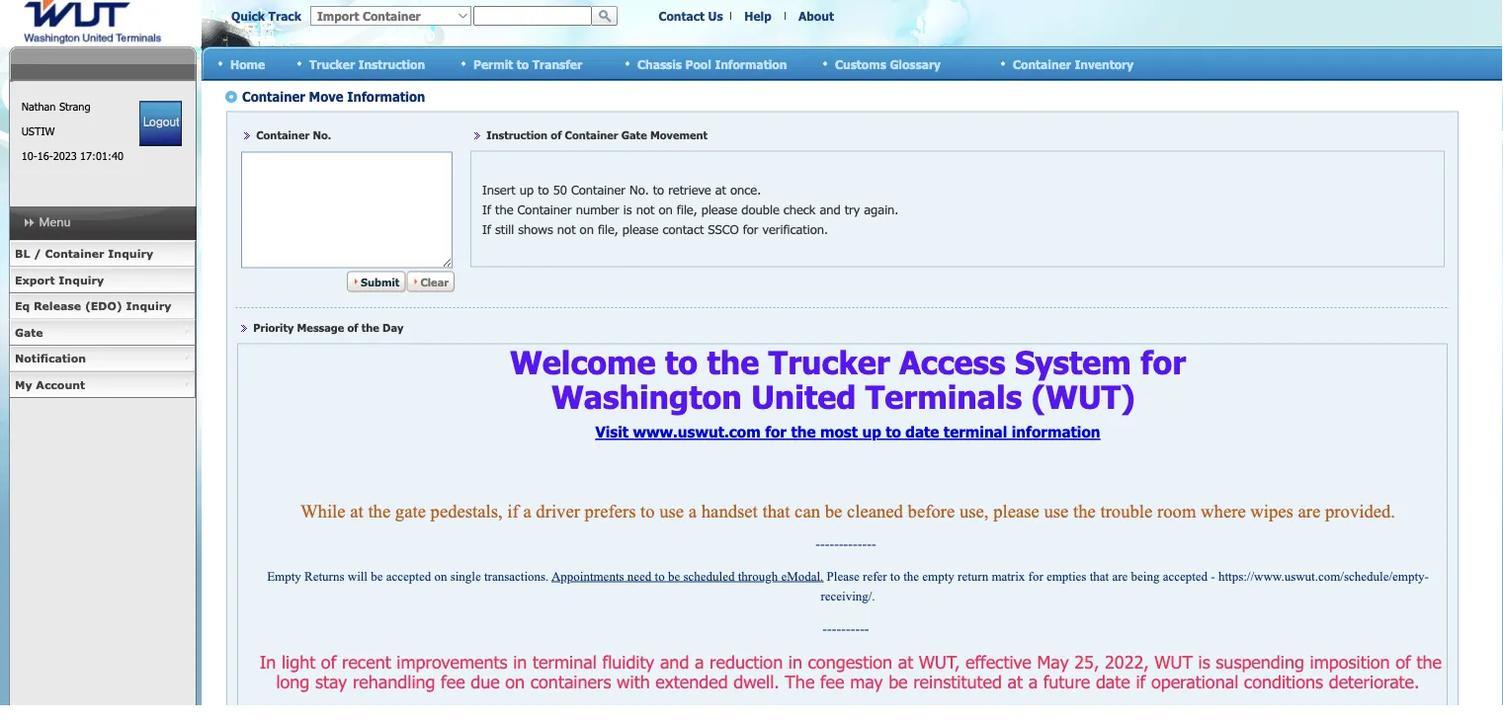 Task type: describe. For each thing, give the bounding box(es) containing it.
gate link
[[9, 320, 196, 346]]

ustiw
[[21, 125, 55, 138]]

customs
[[835, 57, 887, 71]]

export inquiry
[[15, 273, 104, 287]]

pool
[[686, 57, 712, 71]]

contact
[[659, 9, 705, 23]]

10-
[[21, 149, 37, 163]]

transfer
[[533, 57, 582, 71]]

bl / container inquiry link
[[9, 241, 196, 267]]

gate
[[15, 326, 43, 339]]

strang
[[59, 100, 90, 113]]

chassis
[[638, 57, 682, 71]]

quick track
[[231, 9, 301, 23]]

17:01:40
[[80, 149, 123, 163]]

export
[[15, 273, 55, 287]]

eq
[[15, 300, 30, 313]]

/
[[34, 247, 41, 260]]

0 vertical spatial container
[[1013, 57, 1071, 71]]

chassis pool information
[[638, 57, 787, 71]]

eq release (edo) inquiry
[[15, 300, 171, 313]]

2023
[[53, 149, 77, 163]]

1 vertical spatial inquiry
[[59, 273, 104, 287]]

trucker
[[309, 57, 355, 71]]

inventory
[[1075, 57, 1134, 71]]

export inquiry link
[[9, 267, 196, 294]]

container inside bl / container inquiry link
[[45, 247, 104, 260]]

home
[[230, 57, 265, 71]]

inquiry for container
[[108, 247, 153, 260]]

trucker instruction
[[309, 57, 425, 71]]

nathan
[[21, 100, 56, 113]]

bl / container inquiry
[[15, 247, 153, 260]]

customs glossary
[[835, 57, 941, 71]]

contact us
[[659, 9, 723, 23]]

nathan strang
[[21, 100, 90, 113]]

about
[[799, 9, 834, 23]]

us
[[708, 9, 723, 23]]



Task type: vqa. For each thing, say whether or not it's contained in the screenshot.
Customs
yes



Task type: locate. For each thing, give the bounding box(es) containing it.
container left inventory
[[1013, 57, 1071, 71]]

permit
[[474, 57, 513, 71]]

help
[[745, 9, 772, 23]]

bl
[[15, 247, 30, 260]]

permit to transfer
[[474, 57, 582, 71]]

track
[[269, 9, 301, 23]]

1 horizontal spatial container
[[1013, 57, 1071, 71]]

help link
[[745, 9, 772, 23]]

quick
[[231, 9, 265, 23]]

inquiry
[[108, 247, 153, 260], [59, 273, 104, 287], [126, 300, 171, 313]]

container
[[1013, 57, 1071, 71], [45, 247, 104, 260]]

notification link
[[9, 346, 196, 372]]

login image
[[140, 101, 182, 146]]

account
[[36, 378, 85, 391]]

(edo)
[[85, 300, 122, 313]]

None text field
[[474, 6, 592, 26]]

notification
[[15, 352, 86, 365]]

glossary
[[890, 57, 941, 71]]

container inventory
[[1013, 57, 1134, 71]]

information
[[715, 57, 787, 71]]

2 vertical spatial inquiry
[[126, 300, 171, 313]]

instruction
[[358, 57, 425, 71]]

my account link
[[9, 372, 196, 398]]

inquiry for (edo)
[[126, 300, 171, 313]]

contact us link
[[659, 9, 723, 23]]

inquiry right the (edo)
[[126, 300, 171, 313]]

my
[[15, 378, 32, 391]]

16-
[[37, 149, 53, 163]]

inquiry down bl / container inquiry
[[59, 273, 104, 287]]

my account
[[15, 378, 85, 391]]

10-16-2023 17:01:40
[[21, 149, 123, 163]]

to
[[517, 57, 529, 71]]

eq release (edo) inquiry link
[[9, 294, 196, 320]]

inquiry up export inquiry link
[[108, 247, 153, 260]]

release
[[34, 300, 81, 313]]

about link
[[799, 9, 834, 23]]

1 vertical spatial container
[[45, 247, 104, 260]]

container up "export inquiry"
[[45, 247, 104, 260]]

0 horizontal spatial container
[[45, 247, 104, 260]]

0 vertical spatial inquiry
[[108, 247, 153, 260]]



